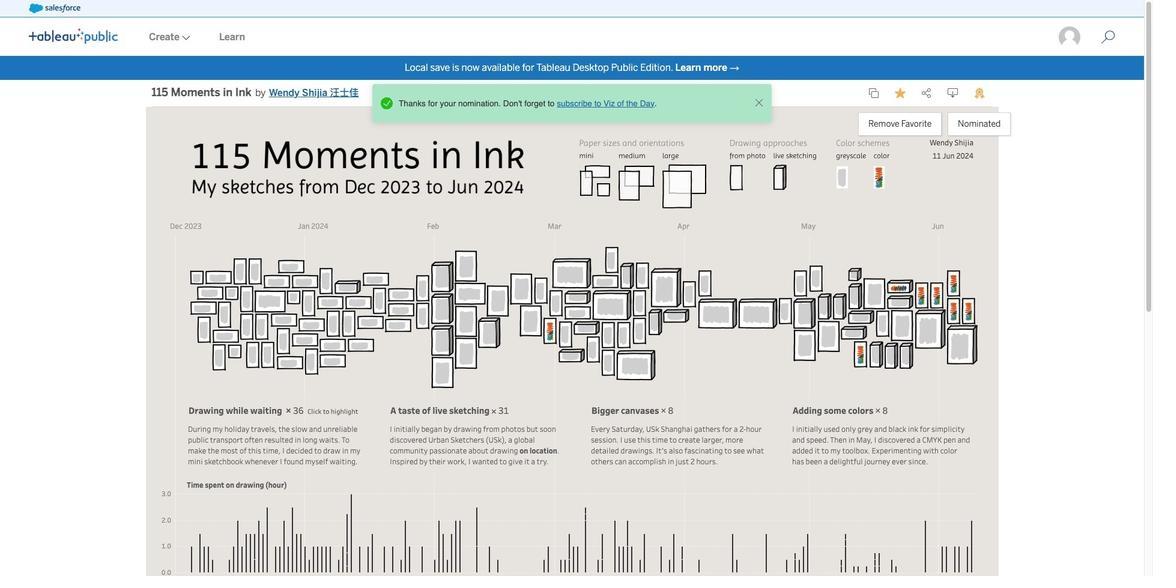 Task type: locate. For each thing, give the bounding box(es) containing it.
create image
[[180, 35, 191, 40]]

alert
[[377, 94, 752, 113]]

logo image
[[29, 28, 118, 44]]

make a copy image
[[869, 88, 880, 99]]

nominate for viz of the day image
[[975, 87, 985, 99]]

dirk.hardpeck image
[[1058, 25, 1082, 49]]

go to search image
[[1087, 30, 1131, 44]]

share image
[[922, 88, 933, 99]]



Task type: vqa. For each thing, say whether or not it's contained in the screenshot.
49 marks
no



Task type: describe. For each thing, give the bounding box(es) containing it.
salesforce logo image
[[29, 4, 80, 13]]

download image
[[948, 88, 959, 99]]

favorite button image
[[895, 88, 906, 99]]



